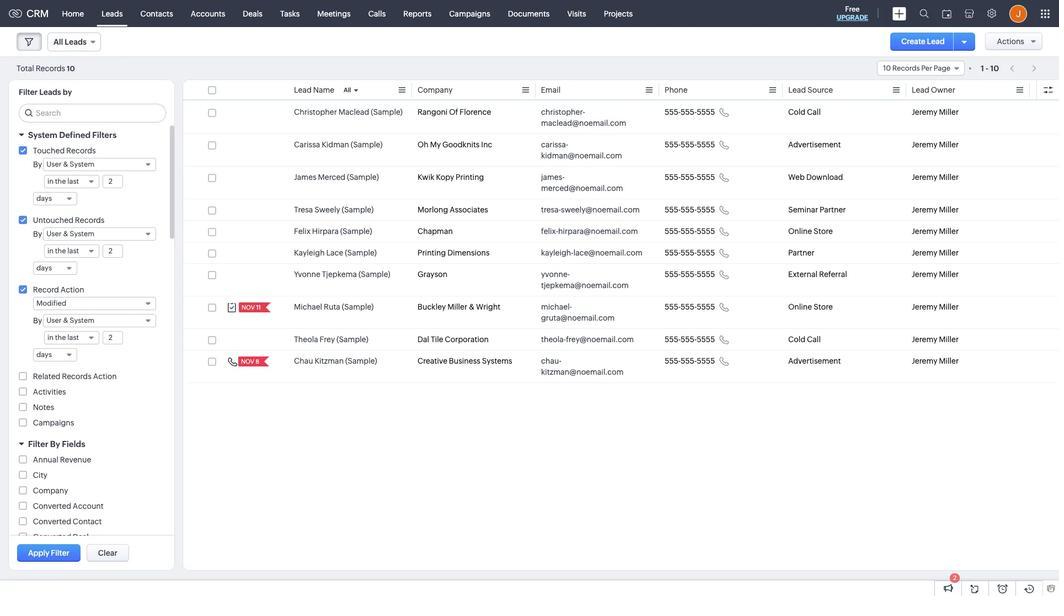 Task type: describe. For each thing, give the bounding box(es) containing it.
corporation
[[445, 335, 489, 344]]

documents
[[508, 9, 550, 18]]

kayleigh-
[[542, 248, 574, 257]]

(sample) for christopher maclead (sample)
[[371, 108, 403, 116]]

kidman
[[322, 140, 349, 149]]

carissa kidman (sample) link
[[294, 139, 383, 150]]

search element
[[914, 0, 936, 27]]

Search text field
[[19, 104, 166, 122]]

nov for chau
[[241, 358, 254, 365]]

10 Records Per Page field
[[878, 61, 965, 76]]

online for michael- gruta@noemail.com
[[789, 302, 813, 311]]

carissa kidman (sample)
[[294, 140, 383, 149]]

miller for michael- gruta@noemail.com
[[940, 302, 960, 311]]

record action
[[33, 285, 84, 294]]

projects
[[604, 9, 633, 18]]

cold call for theola-frey@noemail.com
[[789, 335, 821, 344]]

days for touched records
[[36, 194, 52, 203]]

kayleigh
[[294, 248, 325, 257]]

rangoni of florence
[[418, 108, 491, 116]]

christopher- maclead@noemail.com
[[542, 108, 627, 128]]

jeremy miller for chau- kitzman@noemail.com
[[912, 357, 960, 365]]

0 vertical spatial leads
[[102, 9, 123, 18]]

page
[[934, 64, 951, 72]]

-
[[986, 64, 989, 73]]

calendar image
[[943, 9, 952, 18]]

grayson
[[418, 270, 448, 279]]

lead for lead name
[[294, 86, 312, 94]]

records for touched
[[66, 146, 96, 155]]

(sample) for yvonne tjepkema (sample)
[[359, 270, 391, 279]]

online store for felix-hirpara@noemail.com
[[789, 227, 833, 236]]

row group containing christopher maclead (sample)
[[183, 102, 1060, 383]]

untouched records
[[33, 216, 105, 225]]

lead source
[[789, 86, 833, 94]]

contacts
[[141, 9, 173, 18]]

2
[[954, 575, 957, 581]]

seminar
[[789, 205, 819, 214]]

(sample) for carissa kidman (sample)
[[351, 140, 383, 149]]

the for touched
[[55, 177, 66, 185]]

by down touched
[[33, 160, 42, 169]]

nov for michael
[[242, 304, 255, 311]]

email
[[542, 86, 561, 94]]

nov 8 link
[[238, 357, 260, 367]]

system down modified field
[[70, 316, 94, 325]]

555-555-5555 for carissa- kidman@noemail.com
[[665, 140, 716, 149]]

yvonne-
[[542, 270, 570, 279]]

555-555-5555 for chau- kitzman@noemail.com
[[665, 357, 716, 365]]

tresa sweely (sample)
[[294, 205, 374, 214]]

555-555-5555 for felix-hirpara@noemail.com
[[665, 227, 716, 236]]

555-555-5555 for christopher- maclead@noemail.com
[[665, 108, 716, 116]]

free
[[846, 5, 860, 13]]

create lead
[[902, 37, 945, 46]]

filter by fields
[[28, 439, 85, 449]]

chau
[[294, 357, 313, 365]]

by inside dropdown button
[[50, 439, 60, 449]]

chau-
[[542, 357, 562, 365]]

kayleigh lace (sample)
[[294, 248, 377, 257]]

michael- gruta@noemail.com
[[542, 302, 615, 322]]

last for untouched
[[67, 247, 79, 255]]

yvonne- tjepkema@noemail.com
[[542, 270, 629, 290]]

free upgrade
[[837, 5, 869, 22]]

1 horizontal spatial action
[[93, 372, 117, 381]]

contact
[[73, 517, 102, 526]]

create menu image
[[893, 7, 907, 20]]

merced
[[318, 173, 346, 182]]

lead owner
[[912, 86, 956, 94]]

555-555-5555 for yvonne- tjepkema@noemail.com
[[665, 270, 716, 279]]

miller for carissa- kidman@noemail.com
[[940, 140, 960, 149]]

last for touched
[[67, 177, 79, 185]]

lead name
[[294, 86, 335, 94]]

(sample) for tresa sweely (sample)
[[342, 205, 374, 214]]

untouched
[[33, 216, 73, 225]]

profile image
[[1010, 5, 1028, 22]]

inc
[[481, 140, 493, 149]]

jeremy for felix-hirpara@noemail.com
[[912, 227, 938, 236]]

tresa-sweely@noemail.com
[[542, 205, 640, 214]]

morlong associates
[[418, 205, 488, 214]]

5555 for chau- kitzman@noemail.com
[[697, 357, 716, 365]]

5555 for james- merced@noemail.com
[[697, 173, 716, 182]]

sweely@noemail.com
[[561, 205, 640, 214]]

create
[[902, 37, 926, 46]]

jeremy for carissa- kidman@noemail.com
[[912, 140, 938, 149]]

christopher
[[294, 108, 337, 116]]

business
[[449, 357, 481, 365]]

rangoni
[[418, 108, 448, 116]]

online for felix-hirpara@noemail.com
[[789, 227, 813, 236]]

nov 8
[[241, 358, 259, 365]]

3 in from the top
[[47, 333, 54, 342]]

seminar partner
[[789, 205, 847, 214]]

all leads
[[54, 38, 87, 46]]

touched
[[33, 146, 65, 155]]

miller for kayleigh-lace@noemail.com
[[940, 248, 960, 257]]

3 in the last from the top
[[47, 333, 79, 342]]

lead for lead owner
[[912, 86, 930, 94]]

activities
[[33, 388, 66, 396]]

store for felix-hirpara@noemail.com
[[814, 227, 833, 236]]

0 vertical spatial campaigns
[[449, 9, 491, 18]]

dal
[[418, 335, 429, 344]]

& left 'wright'
[[469, 302, 475, 311]]

3 user from the top
[[47, 316, 62, 325]]

phone
[[665, 86, 688, 94]]

james merced (sample)
[[294, 173, 379, 182]]

3 user & system from the top
[[47, 316, 94, 325]]

filter for filter leads by
[[19, 88, 38, 97]]

3 last from the top
[[67, 333, 79, 342]]

1 horizontal spatial printing
[[456, 173, 484, 182]]

profile element
[[1004, 0, 1034, 27]]

5555 for christopher- maclead@noemail.com
[[697, 108, 716, 116]]

kopy
[[436, 173, 454, 182]]

user for touched
[[47, 160, 62, 168]]

per
[[922, 64, 933, 72]]

associates
[[450, 205, 488, 214]]

records for related
[[62, 372, 92, 381]]

creative
[[418, 357, 448, 365]]

10 for 1 - 10
[[991, 64, 1000, 73]]

10 for total records 10
[[67, 64, 75, 73]]

tresa
[[294, 205, 313, 214]]

system defined filters button
[[9, 125, 174, 145]]

jeremy miller for carissa- kidman@noemail.com
[[912, 140, 960, 149]]

miller for christopher- maclead@noemail.com
[[940, 108, 960, 116]]

1
[[981, 64, 985, 73]]

clear
[[98, 549, 117, 558]]

meetings
[[318, 9, 351, 18]]

system down the untouched records
[[70, 230, 94, 238]]

deal
[[73, 533, 89, 542]]

printing dimensions
[[418, 248, 490, 257]]

filter for filter by fields
[[28, 439, 48, 449]]

user & system field for untouched records
[[43, 227, 156, 241]]

in the last for touched
[[47, 177, 79, 185]]

lace@noemail.com
[[574, 248, 643, 257]]

modified
[[36, 299, 66, 307]]

james merced (sample) link
[[294, 172, 379, 183]]

crm
[[26, 8, 49, 19]]

annual revenue
[[33, 455, 91, 464]]

buckley miller & wright
[[418, 302, 501, 311]]

buckley
[[418, 302, 446, 311]]

christopher maclead (sample)
[[294, 108, 403, 116]]

records for untouched
[[75, 216, 105, 225]]

leads for filter leads by
[[39, 88, 61, 97]]

converted account
[[33, 502, 104, 511]]

0 horizontal spatial partner
[[789, 248, 815, 257]]

jeremy for michael- gruta@noemail.com
[[912, 302, 938, 311]]

& down modified
[[63, 316, 68, 325]]

of
[[449, 108, 458, 116]]

records for 10
[[893, 64, 920, 72]]

converted for converted contact
[[33, 517, 71, 526]]

jeremy for yvonne- tjepkema@noemail.com
[[912, 270, 938, 279]]

web
[[789, 173, 805, 182]]

jeremy miller for theola-frey@noemail.com
[[912, 335, 960, 344]]

(sample) for kayleigh lace (sample)
[[345, 248, 377, 257]]

total records 10
[[17, 64, 75, 73]]

florence
[[460, 108, 491, 116]]

5555 for michael- gruta@noemail.com
[[697, 302, 716, 311]]

kayleigh-lace@noemail.com
[[542, 248, 643, 257]]

chau- kitzman@noemail.com
[[542, 357, 624, 376]]

jeremy miller for michael- gruta@noemail.com
[[912, 302, 960, 311]]

michael-
[[542, 302, 572, 311]]

upgrade
[[837, 14, 869, 22]]

notes
[[33, 403, 54, 412]]



Task type: vqa. For each thing, say whether or not it's contained in the screenshot.


Task type: locate. For each thing, give the bounding box(es) containing it.
the down touched records on the top left of the page
[[55, 177, 66, 185]]

name
[[313, 86, 335, 94]]

0 vertical spatial printing
[[456, 173, 484, 182]]

all up christopher maclead (sample) link
[[344, 87, 351, 93]]

2 cold call from the top
[[789, 335, 821, 344]]

lead down "10 records per page" field
[[912, 86, 930, 94]]

dimensions
[[448, 248, 490, 257]]

records left per
[[893, 64, 920, 72]]

1 last from the top
[[67, 177, 79, 185]]

apply filter
[[28, 549, 69, 558]]

in the last field
[[44, 175, 99, 188], [44, 245, 99, 258], [44, 331, 99, 344]]

6 555-555-5555 from the top
[[665, 248, 716, 257]]

1 vertical spatial company
[[33, 486, 68, 495]]

miller for felix-hirpara@noemail.com
[[940, 227, 960, 236]]

2 advertisement from the top
[[789, 357, 842, 365]]

campaigns down notes at the bottom of page
[[33, 418, 74, 427]]

total
[[17, 64, 34, 73]]

jeremy for christopher- maclead@noemail.com
[[912, 108, 938, 116]]

partner up external
[[789, 248, 815, 257]]

(sample) right kitzman
[[346, 357, 377, 365]]

by down modified
[[33, 316, 42, 325]]

2 vertical spatial user
[[47, 316, 62, 325]]

4 5555 from the top
[[697, 205, 716, 214]]

3 converted from the top
[[33, 533, 71, 542]]

partner
[[820, 205, 847, 214], [789, 248, 815, 257]]

leads inside field
[[65, 38, 87, 46]]

last up related records action on the bottom left of page
[[67, 333, 79, 342]]

home
[[62, 9, 84, 18]]

user & system field down filters
[[43, 158, 156, 171]]

(sample) right lace
[[345, 248, 377, 257]]

filter inside apply filter button
[[51, 549, 69, 558]]

0 vertical spatial all
[[54, 38, 63, 46]]

1 vertical spatial online store
[[789, 302, 833, 311]]

Modified field
[[33, 297, 156, 310]]

christopher maclead (sample) link
[[294, 107, 403, 118]]

lead left name
[[294, 86, 312, 94]]

0 horizontal spatial 10
[[67, 64, 75, 73]]

call
[[808, 108, 821, 116], [808, 335, 821, 344]]

1 horizontal spatial campaigns
[[449, 9, 491, 18]]

partner right seminar
[[820, 205, 847, 214]]

1 vertical spatial in the last field
[[44, 245, 99, 258]]

0 horizontal spatial leads
[[39, 88, 61, 97]]

0 vertical spatial store
[[814, 227, 833, 236]]

2 in from the top
[[47, 247, 54, 255]]

user down untouched at the top
[[47, 230, 62, 238]]

company up rangoni
[[418, 86, 453, 94]]

2 days from the top
[[36, 264, 52, 272]]

1 jeremy miller from the top
[[912, 108, 960, 116]]

campaigns link
[[441, 0, 499, 27]]

6 5555 from the top
[[697, 248, 716, 257]]

hirpara@noemail.com
[[559, 227, 638, 236]]

8 jeremy from the top
[[912, 302, 938, 311]]

all inside field
[[54, 38, 63, 46]]

1 user & system field from the top
[[43, 158, 156, 171]]

0 vertical spatial in the last field
[[44, 175, 99, 188]]

in the last down the untouched records
[[47, 247, 79, 255]]

1 vertical spatial in
[[47, 247, 54, 255]]

system down touched records on the top left of the page
[[70, 160, 94, 168]]

1 vertical spatial days
[[36, 264, 52, 272]]

1 vertical spatial online
[[789, 302, 813, 311]]

(sample) inside "link"
[[340, 227, 372, 236]]

yvonne tjepkema (sample)
[[294, 270, 391, 279]]

0 vertical spatial company
[[418, 86, 453, 94]]

2 vertical spatial last
[[67, 333, 79, 342]]

0 horizontal spatial action
[[61, 285, 84, 294]]

0 vertical spatial last
[[67, 177, 79, 185]]

7 5555 from the top
[[697, 270, 716, 279]]

filter leads by
[[19, 88, 72, 97]]

user & system field for touched records
[[43, 158, 156, 171]]

jeremy for chau- kitzman@noemail.com
[[912, 357, 938, 365]]

days up untouched at the top
[[36, 194, 52, 203]]

nov left 8
[[241, 358, 254, 365]]

user & system field down modified field
[[43, 314, 156, 327]]

2 vertical spatial in
[[47, 333, 54, 342]]

0 vertical spatial partner
[[820, 205, 847, 214]]

2 cold from the top
[[789, 335, 806, 344]]

0 vertical spatial the
[[55, 177, 66, 185]]

theola-frey@noemail.com
[[542, 335, 634, 344]]

miller for tresa-sweely@noemail.com
[[940, 205, 960, 214]]

6 jeremy from the top
[[912, 248, 938, 257]]

1 user from the top
[[47, 160, 62, 168]]

company down the city
[[33, 486, 68, 495]]

2 5555 from the top
[[697, 140, 716, 149]]

1 horizontal spatial partner
[[820, 205, 847, 214]]

last down the untouched records
[[67, 247, 79, 255]]

leads right home link
[[102, 9, 123, 18]]

10 up by
[[67, 64, 75, 73]]

9 555-555-5555 from the top
[[665, 335, 716, 344]]

2 vertical spatial in the last field
[[44, 331, 99, 344]]

jeremy miller for james- merced@noemail.com
[[912, 173, 960, 182]]

dal tile corporation
[[418, 335, 489, 344]]

10 inside total records 10
[[67, 64, 75, 73]]

(sample) for chau kitzman (sample)
[[346, 357, 377, 365]]

5 555-555-5555 from the top
[[665, 227, 716, 236]]

1 call from the top
[[808, 108, 821, 116]]

filter down converted deal at the bottom of page
[[51, 549, 69, 558]]

1 horizontal spatial leads
[[65, 38, 87, 46]]

filter up annual
[[28, 439, 48, 449]]

printing right kopy
[[456, 173, 484, 182]]

2 horizontal spatial 10
[[991, 64, 1000, 73]]

0 vertical spatial action
[[61, 285, 84, 294]]

2 call from the top
[[808, 335, 821, 344]]

printing
[[456, 173, 484, 182], [418, 248, 446, 257]]

1 cold from the top
[[789, 108, 806, 116]]

days field
[[33, 192, 77, 205], [33, 262, 77, 275], [33, 348, 77, 362]]

nov left 11
[[242, 304, 255, 311]]

0 vertical spatial days
[[36, 194, 52, 203]]

2 555-555-5555 from the top
[[665, 140, 716, 149]]

all up total records 10
[[54, 38, 63, 46]]

carissa
[[294, 140, 320, 149]]

2 jeremy from the top
[[912, 140, 938, 149]]

1 jeremy from the top
[[912, 108, 938, 116]]

tasks
[[280, 9, 300, 18]]

all for all leads
[[54, 38, 63, 46]]

(sample) for theola frey (sample)
[[337, 335, 369, 344]]

miller
[[940, 108, 960, 116], [940, 140, 960, 149], [940, 173, 960, 182], [940, 205, 960, 214], [940, 227, 960, 236], [940, 248, 960, 257], [940, 270, 960, 279], [448, 302, 468, 311], [940, 302, 960, 311], [940, 335, 960, 344], [940, 357, 960, 365]]

printing up grayson at the left top
[[418, 248, 446, 257]]

(sample) right the "kidman"
[[351, 140, 383, 149]]

felix-
[[542, 227, 559, 236]]

jeremy miller for kayleigh-lace@noemail.com
[[912, 248, 960, 257]]

2 vertical spatial filter
[[51, 549, 69, 558]]

online store down seminar partner
[[789, 227, 833, 236]]

1 vertical spatial cold call
[[789, 335, 821, 344]]

in the last field up related records action on the bottom left of page
[[44, 331, 99, 344]]

theola
[[294, 335, 318, 344]]

records right untouched at the top
[[75, 216, 105, 225]]

1 vertical spatial advertisement
[[789, 357, 842, 365]]

converted up converted contact in the bottom of the page
[[33, 502, 71, 511]]

1 vertical spatial user & system field
[[43, 227, 156, 241]]

1 555-555-5555 from the top
[[665, 108, 716, 116]]

0 vertical spatial online
[[789, 227, 813, 236]]

7 jeremy from the top
[[912, 270, 938, 279]]

9 jeremy miller from the top
[[912, 335, 960, 344]]

&
[[63, 160, 68, 168], [63, 230, 68, 238], [469, 302, 475, 311], [63, 316, 68, 325]]

converted up converted deal at the bottom of page
[[33, 517, 71, 526]]

1 days field from the top
[[33, 192, 77, 205]]

1 vertical spatial filter
[[28, 439, 48, 449]]

apply filter button
[[17, 544, 81, 562]]

converted
[[33, 502, 71, 511], [33, 517, 71, 526], [33, 533, 71, 542]]

frey@noemail.com
[[566, 335, 634, 344]]

2 user from the top
[[47, 230, 62, 238]]

store down external referral
[[814, 302, 833, 311]]

search image
[[920, 9, 930, 18]]

michael ruta (sample) link
[[294, 301, 374, 312]]

(sample) up kayleigh lace (sample) link
[[340, 227, 372, 236]]

cold for christopher- maclead@noemail.com
[[789, 108, 806, 116]]

10 5555 from the top
[[697, 357, 716, 365]]

10 inside field
[[884, 64, 892, 72]]

0 vertical spatial in the last
[[47, 177, 79, 185]]

3 jeremy miller from the top
[[912, 173, 960, 182]]

carissa-
[[542, 140, 569, 149]]

records for total
[[36, 64, 65, 73]]

christopher-
[[542, 108, 586, 116]]

filter by fields button
[[9, 434, 174, 454]]

user for untouched
[[47, 230, 62, 238]]

2 user & system from the top
[[47, 230, 94, 238]]

days field up the record action
[[33, 262, 77, 275]]

5555 for carissa- kidman@noemail.com
[[697, 140, 716, 149]]

(sample) right ruta
[[342, 302, 374, 311]]

5 jeremy from the top
[[912, 227, 938, 236]]

10 right -
[[991, 64, 1000, 73]]

external referral
[[789, 270, 848, 279]]

felix-hirpara@noemail.com
[[542, 227, 638, 236]]

(sample) for felix hirpara (sample)
[[340, 227, 372, 236]]

by
[[63, 88, 72, 97]]

4 jeremy from the top
[[912, 205, 938, 214]]

in the last field down touched records on the top left of the page
[[44, 175, 99, 188]]

miller for yvonne- tjepkema@noemail.com
[[940, 270, 960, 279]]

2 the from the top
[[55, 247, 66, 255]]

by up annual revenue
[[50, 439, 60, 449]]

user & system down modified
[[47, 316, 94, 325]]

2 vertical spatial converted
[[33, 533, 71, 542]]

create menu element
[[887, 0, 914, 27]]

7 jeremy miller from the top
[[912, 270, 960, 279]]

0 vertical spatial advertisement
[[789, 140, 842, 149]]

james
[[294, 173, 317, 182]]

felix hirpara (sample) link
[[294, 226, 372, 237]]

download
[[807, 173, 844, 182]]

1 vertical spatial store
[[814, 302, 833, 311]]

5555 for tresa-sweely@noemail.com
[[697, 205, 716, 214]]

filter inside dropdown button
[[28, 439, 48, 449]]

8 5555 from the top
[[697, 302, 716, 311]]

0 vertical spatial user
[[47, 160, 62, 168]]

5555 for felix-hirpara@noemail.com
[[697, 227, 716, 236]]

days field up related
[[33, 348, 77, 362]]

meetings link
[[309, 0, 360, 27]]

tile
[[431, 335, 444, 344]]

online down seminar
[[789, 227, 813, 236]]

accounts
[[191, 9, 225, 18]]

(sample) right 'maclead'
[[371, 108, 403, 116]]

james-
[[542, 173, 565, 182]]

1 vertical spatial days field
[[33, 262, 77, 275]]

action
[[61, 285, 84, 294], [93, 372, 117, 381]]

2 last from the top
[[67, 247, 79, 255]]

leads for all leads
[[65, 38, 87, 46]]

3 user & system field from the top
[[43, 314, 156, 327]]

nov 11 link
[[239, 302, 262, 312]]

miller for chau- kitzman@noemail.com
[[940, 357, 960, 365]]

create lead button
[[891, 33, 956, 51]]

call for christopher- maclead@noemail.com
[[808, 108, 821, 116]]

1 user & system from the top
[[47, 160, 94, 168]]

jeremy miller
[[912, 108, 960, 116], [912, 140, 960, 149], [912, 173, 960, 182], [912, 205, 960, 214], [912, 227, 960, 236], [912, 248, 960, 257], [912, 270, 960, 279], [912, 302, 960, 311], [912, 335, 960, 344], [912, 357, 960, 365]]

company
[[418, 86, 453, 94], [33, 486, 68, 495]]

0 vertical spatial nov
[[242, 304, 255, 311]]

1 vertical spatial last
[[67, 247, 79, 255]]

lead right 'create'
[[928, 37, 945, 46]]

0 vertical spatial filter
[[19, 88, 38, 97]]

10 jeremy from the top
[[912, 357, 938, 365]]

1 vertical spatial the
[[55, 247, 66, 255]]

leads down home link
[[65, 38, 87, 46]]

filter down total
[[19, 88, 38, 97]]

records down defined
[[66, 146, 96, 155]]

5 jeremy miller from the top
[[912, 227, 960, 236]]

system inside 'dropdown button'
[[28, 130, 57, 140]]

james- merced@noemail.com link
[[542, 172, 643, 194]]

user & system for touched
[[47, 160, 94, 168]]

1 vertical spatial nov
[[241, 358, 254, 365]]

3 days from the top
[[36, 351, 52, 359]]

in the last down modified
[[47, 333, 79, 342]]

michael ruta (sample)
[[294, 302, 374, 311]]

0 vertical spatial cold call
[[789, 108, 821, 116]]

the down untouched at the top
[[55, 247, 66, 255]]

jeremy for james- merced@noemail.com
[[912, 173, 938, 182]]

online down external
[[789, 302, 813, 311]]

5555 for theola-frey@noemail.com
[[697, 335, 716, 344]]

User & System field
[[43, 158, 156, 171], [43, 227, 156, 241], [43, 314, 156, 327]]

carissa- kidman@noemail.com
[[542, 140, 623, 160]]

last down touched records on the top left of the page
[[67, 177, 79, 185]]

0 horizontal spatial campaigns
[[33, 418, 74, 427]]

converted contact
[[33, 517, 102, 526]]

nov 11
[[242, 304, 261, 311]]

in for untouched
[[47, 247, 54, 255]]

jeremy miller for yvonne- tjepkema@noemail.com
[[912, 270, 960, 279]]

my
[[430, 140, 441, 149]]

accounts link
[[182, 0, 234, 27]]

2 online from the top
[[789, 302, 813, 311]]

jeremy for kayleigh-lace@noemail.com
[[912, 248, 938, 257]]

1 vertical spatial leads
[[65, 38, 87, 46]]

1 vertical spatial cold
[[789, 335, 806, 344]]

days up related
[[36, 351, 52, 359]]

converted deal
[[33, 533, 89, 542]]

in down modified
[[47, 333, 54, 342]]

555-555-5555 for michael- gruta@noemail.com
[[665, 302, 716, 311]]

records
[[36, 64, 65, 73], [893, 64, 920, 72], [66, 146, 96, 155], [75, 216, 105, 225], [62, 372, 92, 381]]

(sample) for james merced (sample)
[[347, 173, 379, 182]]

5555 for yvonne- tjepkema@noemail.com
[[697, 270, 716, 279]]

lead for lead source
[[789, 86, 806, 94]]

8 jeremy miller from the top
[[912, 302, 960, 311]]

0 horizontal spatial printing
[[418, 248, 446, 257]]

advertisement for carissa- kidman@noemail.com
[[789, 140, 842, 149]]

apply
[[28, 549, 49, 558]]

user down touched
[[47, 160, 62, 168]]

0 vertical spatial cold
[[789, 108, 806, 116]]

(sample) for michael ruta (sample)
[[342, 302, 374, 311]]

jeremy
[[912, 108, 938, 116], [912, 140, 938, 149], [912, 173, 938, 182], [912, 205, 938, 214], [912, 227, 938, 236], [912, 248, 938, 257], [912, 270, 938, 279], [912, 302, 938, 311], [912, 335, 938, 344], [912, 357, 938, 365]]

calls link
[[360, 0, 395, 27]]

(sample) right "frey"
[[337, 335, 369, 344]]

owner
[[932, 86, 956, 94]]

0 vertical spatial user & system field
[[43, 158, 156, 171]]

leads left by
[[39, 88, 61, 97]]

1 online store from the top
[[789, 227, 833, 236]]

records right related
[[62, 372, 92, 381]]

miller for james- merced@noemail.com
[[940, 173, 960, 182]]

1 advertisement from the top
[[789, 140, 842, 149]]

4 555-555-5555 from the top
[[665, 205, 716, 214]]

campaigns
[[449, 9, 491, 18], [33, 418, 74, 427]]

2 vertical spatial user & system field
[[43, 314, 156, 327]]

jeremy miller for tresa-sweely@noemail.com
[[912, 205, 960, 214]]

cold call for christopher- maclead@noemail.com
[[789, 108, 821, 116]]

yvonne
[[294, 270, 321, 279]]

0 horizontal spatial all
[[54, 38, 63, 46]]

0 vertical spatial call
[[808, 108, 821, 116]]

in down untouched at the top
[[47, 247, 54, 255]]

1 converted from the top
[[33, 502, 71, 511]]

0 vertical spatial converted
[[33, 502, 71, 511]]

1 5555 from the top
[[697, 108, 716, 116]]

kitzman
[[315, 357, 344, 365]]

in
[[47, 177, 54, 185], [47, 247, 54, 255], [47, 333, 54, 342]]

6 jeremy miller from the top
[[912, 248, 960, 257]]

& down touched records on the top left of the page
[[63, 160, 68, 168]]

3 jeremy from the top
[[912, 173, 938, 182]]

1 store from the top
[[814, 227, 833, 236]]

4 jeremy miller from the top
[[912, 205, 960, 214]]

0 vertical spatial online store
[[789, 227, 833, 236]]

None text field
[[103, 176, 122, 188], [103, 332, 122, 344], [103, 176, 122, 188], [103, 332, 122, 344]]

crm link
[[9, 8, 49, 19]]

converted for converted account
[[33, 502, 71, 511]]

2 vertical spatial in the last
[[47, 333, 79, 342]]

converted up apply filter
[[33, 533, 71, 542]]

1 in from the top
[[47, 177, 54, 185]]

2 vertical spatial leads
[[39, 88, 61, 97]]

navigation
[[1005, 60, 1043, 76]]

2 online store from the top
[[789, 302, 833, 311]]

10 records per page
[[884, 64, 951, 72]]

1 vertical spatial in the last
[[47, 247, 79, 255]]

in the last field for touched
[[44, 175, 99, 188]]

in down touched
[[47, 177, 54, 185]]

store down seminar partner
[[814, 227, 833, 236]]

user down modified
[[47, 316, 62, 325]]

in for touched
[[47, 177, 54, 185]]

calls
[[369, 9, 386, 18]]

3 the from the top
[[55, 333, 66, 342]]

2 vertical spatial user & system
[[47, 316, 94, 325]]

jeremy for tresa-sweely@noemail.com
[[912, 205, 938, 214]]

system
[[28, 130, 57, 140], [70, 160, 94, 168], [70, 230, 94, 238], [70, 316, 94, 325]]

row group
[[183, 102, 1060, 383]]

user & system field down the untouched records
[[43, 227, 156, 241]]

records up the filter leads by
[[36, 64, 65, 73]]

3 5555 from the top
[[697, 173, 716, 182]]

theola-frey@noemail.com link
[[542, 334, 634, 345]]

2 vertical spatial days field
[[33, 348, 77, 362]]

2 vertical spatial days
[[36, 351, 52, 359]]

michael- gruta@noemail.com link
[[542, 301, 643, 323]]

1 vertical spatial action
[[93, 372, 117, 381]]

1 vertical spatial user & system
[[47, 230, 94, 238]]

advertisement for chau- kitzman@noemail.com
[[789, 357, 842, 365]]

call for theola-frey@noemail.com
[[808, 335, 821, 344]]

miller for theola-frey@noemail.com
[[940, 335, 960, 344]]

tasks link
[[272, 0, 309, 27]]

1 vertical spatial partner
[[789, 248, 815, 257]]

555-555-5555 for james- merced@noemail.com
[[665, 173, 716, 182]]

campaigns right 'reports' link
[[449, 9, 491, 18]]

lace
[[326, 248, 344, 257]]

1 horizontal spatial 10
[[884, 64, 892, 72]]

in the last field down the untouched records
[[44, 245, 99, 258]]

9 5555 from the top
[[697, 335, 716, 344]]

related records action
[[33, 372, 117, 381]]

carissa- kidman@noemail.com link
[[542, 139, 643, 161]]

source
[[808, 86, 833, 94]]

days field for untouched
[[33, 262, 77, 275]]

days up "record"
[[36, 264, 52, 272]]

jeremy for theola-frey@noemail.com
[[912, 335, 938, 344]]

1 days from the top
[[36, 194, 52, 203]]

by down untouched at the top
[[33, 230, 42, 238]]

8 555-555-5555 from the top
[[665, 302, 716, 311]]

0 horizontal spatial company
[[33, 486, 68, 495]]

(sample) right "tjepkema" at the top left
[[359, 270, 391, 279]]

in the last field for untouched
[[44, 245, 99, 258]]

2 jeremy miller from the top
[[912, 140, 960, 149]]

5555 for kayleigh-lace@noemail.com
[[697, 248, 716, 257]]

1 online from the top
[[789, 227, 813, 236]]

1 vertical spatial converted
[[33, 517, 71, 526]]

chau kitzman (sample) link
[[294, 355, 377, 367]]

city
[[33, 471, 47, 480]]

0 vertical spatial in
[[47, 177, 54, 185]]

0 vertical spatial days field
[[33, 192, 77, 205]]

3 555-555-5555 from the top
[[665, 173, 716, 182]]

0 vertical spatial user & system
[[47, 160, 94, 168]]

2 store from the top
[[814, 302, 833, 311]]

days field for touched
[[33, 192, 77, 205]]

1 the from the top
[[55, 177, 66, 185]]

2 converted from the top
[[33, 517, 71, 526]]

1 in the last from the top
[[47, 177, 79, 185]]

1 cold call from the top
[[789, 108, 821, 116]]

1 vertical spatial all
[[344, 87, 351, 93]]

2 in the last field from the top
[[44, 245, 99, 258]]

10 left per
[[884, 64, 892, 72]]

555-555-5555
[[665, 108, 716, 116], [665, 140, 716, 149], [665, 173, 716, 182], [665, 205, 716, 214], [665, 227, 716, 236], [665, 248, 716, 257], [665, 270, 716, 279], [665, 302, 716, 311], [665, 335, 716, 344], [665, 357, 716, 365]]

2 user & system field from the top
[[43, 227, 156, 241]]

1 vertical spatial call
[[808, 335, 821, 344]]

2 vertical spatial the
[[55, 333, 66, 342]]

9 jeremy from the top
[[912, 335, 938, 344]]

lead left source
[[789, 86, 806, 94]]

goodknits
[[443, 140, 480, 149]]

& down the untouched records
[[63, 230, 68, 238]]

All Leads field
[[47, 33, 101, 51]]

1 horizontal spatial all
[[344, 87, 351, 93]]

1 horizontal spatial company
[[418, 86, 453, 94]]

3 in the last field from the top
[[44, 331, 99, 344]]

user & system down touched records on the top left of the page
[[47, 160, 94, 168]]

in the last down touched records on the top left of the page
[[47, 177, 79, 185]]

lead inside button
[[928, 37, 945, 46]]

5555
[[697, 108, 716, 116], [697, 140, 716, 149], [697, 173, 716, 182], [697, 205, 716, 214], [697, 227, 716, 236], [697, 248, 716, 257], [697, 270, 716, 279], [697, 302, 716, 311], [697, 335, 716, 344], [697, 357, 716, 365]]

system up touched
[[28, 130, 57, 140]]

the for untouched
[[55, 247, 66, 255]]

online store for michael- gruta@noemail.com
[[789, 302, 833, 311]]

converted for converted deal
[[33, 533, 71, 542]]

None text field
[[103, 245, 122, 257]]

2 horizontal spatial leads
[[102, 9, 123, 18]]

related
[[33, 372, 60, 381]]

(sample) right merced
[[347, 173, 379, 182]]

(sample) right 'sweely'
[[342, 205, 374, 214]]

days field up untouched at the top
[[33, 192, 77, 205]]

jeremy miller for christopher- maclead@noemail.com
[[912, 108, 960, 116]]

3 days field from the top
[[33, 348, 77, 362]]

records inside field
[[893, 64, 920, 72]]

documents link
[[499, 0, 559, 27]]

10 jeremy miller from the top
[[912, 357, 960, 365]]

1 vertical spatial user
[[47, 230, 62, 238]]

days for untouched records
[[36, 264, 52, 272]]

store for michael- gruta@noemail.com
[[814, 302, 833, 311]]

2 in the last from the top
[[47, 247, 79, 255]]

systems
[[482, 357, 513, 365]]

2 days field from the top
[[33, 262, 77, 275]]

5 5555 from the top
[[697, 227, 716, 236]]

deals
[[243, 9, 263, 18]]

11
[[256, 304, 261, 311]]

10 555-555-5555 from the top
[[665, 357, 716, 365]]

1 vertical spatial campaigns
[[33, 418, 74, 427]]

in the last for untouched
[[47, 247, 79, 255]]

reports link
[[395, 0, 441, 27]]

1 in the last field from the top
[[44, 175, 99, 188]]

the down modified
[[55, 333, 66, 342]]

user & system down the untouched records
[[47, 230, 94, 238]]

jeremy miller for felix-hirpara@noemail.com
[[912, 227, 960, 236]]

cold for theola-frey@noemail.com
[[789, 335, 806, 344]]

online store down external referral
[[789, 302, 833, 311]]

1 vertical spatial printing
[[418, 248, 446, 257]]

555-555-5555 for tresa-sweely@noemail.com
[[665, 205, 716, 214]]

7 555-555-5555 from the top
[[665, 270, 716, 279]]



